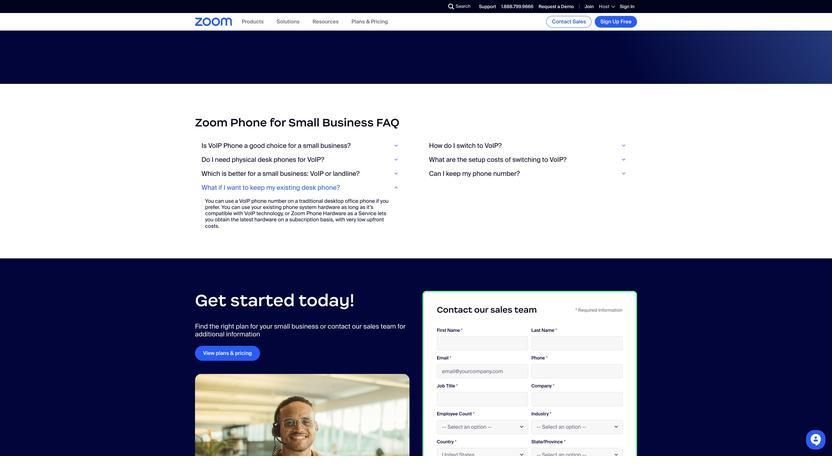 Task type: locate. For each thing, give the bounding box(es) containing it.
with left very
[[336, 216, 345, 223]]

1 horizontal spatial keep
[[446, 169, 461, 178]]

1 horizontal spatial use
[[242, 204, 250, 211]]

0 vertical spatial or
[[325, 169, 331, 178]]

1 vertical spatial sign
[[601, 18, 612, 25]]

obtain
[[215, 216, 230, 223]]

as left long
[[341, 204, 347, 211]]

you up compatible
[[205, 198, 214, 204]]

1 vertical spatial the
[[231, 216, 239, 223]]

None search field
[[425, 1, 450, 12]]

none text field inside contact our sales team element
[[437, 336, 528, 351]]

keep right want
[[250, 183, 265, 192]]

industry
[[532, 411, 549, 417]]

are
[[446, 155, 456, 164]]

to right want
[[243, 183, 249, 192]]

0 horizontal spatial if
[[219, 183, 222, 192]]

None text field
[[532, 336, 623, 351], [532, 364, 623, 379], [437, 392, 528, 406], [532, 392, 623, 406], [532, 336, 623, 351], [532, 364, 623, 379], [437, 392, 528, 406], [532, 392, 623, 406]]

1 vertical spatial our
[[352, 322, 362, 331]]

email@yourcompany.com text field
[[437, 364, 528, 379]]

the inside you can use a voip phone number on a traditional desktop office phone if you prefer. you can use your existing phone system hardware as long as it's compatible with voip technology, or zoom phone hardware as a service lets you obtain the latest hardware on a subscription basis, with very low upfront costs.
[[231, 216, 239, 223]]

0 horizontal spatial sign
[[601, 18, 612, 25]]

*
[[576, 307, 577, 313], [461, 327, 463, 333], [556, 327, 557, 333], [450, 355, 452, 361], [546, 355, 548, 361], [456, 383, 458, 389], [553, 383, 555, 389], [473, 411, 475, 417], [550, 411, 552, 417], [455, 439, 457, 445], [564, 439, 566, 445]]

a left subscription
[[285, 216, 288, 223]]

if left want
[[219, 183, 222, 192]]

1 horizontal spatial if
[[376, 198, 379, 204]]

2 name from the left
[[542, 327, 555, 333]]

hardware
[[323, 210, 346, 217]]

as down office at the left
[[348, 210, 353, 217]]

0 horizontal spatial name
[[447, 327, 460, 333]]

if inside you can use a voip phone number on a traditional desktop office phone if you prefer. you can use your existing phone system hardware as long as it's compatible with voip technology, or zoom phone hardware as a service lets you obtain the latest hardware on a subscription basis, with very low upfront costs.
[[376, 198, 379, 204]]

phone down traditional
[[307, 210, 322, 217]]

faq
[[376, 116, 400, 130]]

contact for contact sales
[[552, 18, 572, 25]]

business:
[[280, 169, 309, 178]]

my
[[462, 169, 471, 178], [266, 183, 275, 192]]

* right title
[[456, 383, 458, 389]]

0 vertical spatial on
[[288, 198, 294, 204]]

host
[[599, 4, 610, 9]]

on down the number
[[278, 216, 284, 223]]

existing inside you can use a voip phone number on a traditional desktop office phone if you prefer. you can use your existing phone system hardware as long as it's compatible with voip technology, or zoom phone hardware as a service lets you obtain the latest hardware on a subscription basis, with very low upfront costs.
[[263, 204, 282, 211]]

existing down business:
[[277, 183, 300, 192]]

1 vertical spatial zoom
[[291, 210, 305, 217]]

0 vertical spatial team
[[515, 305, 537, 315]]

request a demo link
[[539, 4, 574, 9]]

small up what if i want to keep my existing desk phone?
[[263, 169, 279, 178]]

plans
[[352, 18, 365, 25]]

do i need physical desk phones for voip?
[[202, 155, 324, 164]]

the right are
[[457, 155, 467, 164]]

name for first
[[447, 327, 460, 333]]

subscription
[[289, 216, 319, 223]]

0 vertical spatial your
[[252, 204, 262, 211]]

small up the do i need physical desk phones for voip? dropdown button
[[303, 141, 319, 150]]

name for last
[[542, 327, 555, 333]]

1 vertical spatial keep
[[250, 183, 265, 192]]

existing
[[277, 183, 300, 192], [263, 204, 282, 211]]

1 horizontal spatial team
[[515, 305, 537, 315]]

0 horizontal spatial can
[[215, 198, 224, 204]]

0 vertical spatial the
[[457, 155, 467, 164]]

1 vertical spatial if
[[376, 198, 379, 204]]

for
[[270, 116, 286, 130], [288, 141, 296, 150], [298, 155, 306, 164], [248, 169, 256, 178], [250, 322, 258, 331], [398, 322, 406, 331]]

voip? up which is better for a small business: voip or landline? dropdown button
[[307, 155, 324, 164]]

2 vertical spatial to
[[243, 183, 249, 192]]

0 horizontal spatial sales
[[364, 322, 379, 331]]

it's
[[367, 204, 374, 211]]

2 vertical spatial small
[[274, 322, 290, 331]]

view plans & pricing link
[[195, 346, 260, 361]]

2 horizontal spatial to
[[542, 155, 548, 164]]

email *
[[437, 355, 452, 361]]

hardware
[[318, 204, 340, 211], [255, 216, 277, 223]]

2 horizontal spatial the
[[457, 155, 467, 164]]

1 vertical spatial on
[[278, 216, 284, 223]]

0 vertical spatial what
[[429, 155, 445, 164]]

phone inside contact our sales team element
[[532, 355, 545, 361]]

1 horizontal spatial zoom
[[291, 210, 305, 217]]

is voip phone a good choice for a small business?
[[202, 141, 351, 150]]

plans
[[216, 350, 229, 357]]

to for what if i want to keep my existing desk phone?
[[243, 183, 249, 192]]

do
[[444, 141, 452, 150]]

0 vertical spatial zoom
[[195, 116, 228, 130]]

desk down 'good'
[[258, 155, 272, 164]]

1 horizontal spatial contact
[[552, 18, 572, 25]]

1 horizontal spatial my
[[462, 169, 471, 178]]

0 vertical spatial desk
[[258, 155, 272, 164]]

use up latest
[[242, 204, 250, 211]]

phone?
[[318, 183, 340, 192]]

phone *
[[532, 355, 548, 361]]

view
[[203, 350, 215, 357]]

get started today!
[[195, 290, 355, 311]]

products
[[242, 18, 264, 25]]

1 horizontal spatial desk
[[302, 183, 316, 192]]

1 vertical spatial &
[[230, 350, 234, 357]]

or up 'phone?'
[[325, 169, 331, 178]]

1 vertical spatial team
[[381, 322, 396, 331]]

* left required
[[576, 307, 577, 313]]

0 vertical spatial hardware
[[318, 204, 340, 211]]

my up the number
[[266, 183, 275, 192]]

resources
[[313, 18, 339, 25]]

as left it's
[[360, 204, 366, 211]]

0 horizontal spatial on
[[278, 216, 284, 223]]

can up compatible
[[215, 198, 224, 204]]

sales inside find the right plan for your small business or contact our sales team for additional information
[[364, 322, 379, 331]]

0 vertical spatial you
[[380, 198, 389, 204]]

you up obtain
[[222, 204, 230, 211]]

request a demo
[[539, 4, 574, 9]]

with right obtain
[[233, 210, 243, 217]]

1 vertical spatial your
[[260, 322, 273, 331]]

how do i switch to voip? button
[[429, 141, 631, 150]]

* right count on the bottom right
[[473, 411, 475, 417]]

business?
[[321, 141, 351, 150]]

solutions
[[277, 18, 300, 25]]

0 horizontal spatial to
[[243, 183, 249, 192]]

your inside find the right plan for your small business or contact our sales team for additional information
[[260, 322, 273, 331]]

host button
[[599, 4, 615, 9]]

1 horizontal spatial name
[[542, 327, 555, 333]]

* right last
[[556, 327, 557, 333]]

1 vertical spatial my
[[266, 183, 275, 192]]

phone up 'good'
[[230, 116, 267, 130]]

what
[[429, 155, 445, 164], [202, 183, 217, 192]]

1 horizontal spatial &
[[366, 18, 370, 25]]

0 vertical spatial keep
[[446, 169, 461, 178]]

to right switch
[[477, 141, 483, 150]]

existing down what if i want to keep my existing desk phone?
[[263, 204, 282, 211]]

your up latest
[[252, 204, 262, 211]]

sign left in
[[620, 4, 630, 9]]

want
[[227, 183, 241, 192]]

name right first
[[447, 327, 460, 333]]

0 horizontal spatial with
[[233, 210, 243, 217]]

0 horizontal spatial the
[[209, 322, 219, 331]]

1 horizontal spatial you
[[222, 204, 230, 211]]

sign
[[620, 4, 630, 9], [601, 18, 612, 25]]

do i need physical desk phones for voip? button
[[202, 155, 403, 164]]

voip? up "can i keep my phone number?" dropdown button
[[550, 155, 567, 164]]

0 vertical spatial my
[[462, 169, 471, 178]]

what for what are the setup costs of switching to voip?
[[429, 155, 445, 164]]

0 horizontal spatial what
[[202, 183, 217, 192]]

a up the do i need physical desk phones for voip? dropdown button
[[298, 141, 302, 150]]

1 vertical spatial sales
[[364, 322, 379, 331]]

my down setup
[[462, 169, 471, 178]]

0 vertical spatial contact
[[552, 18, 572, 25]]

zoom down traditional
[[291, 210, 305, 217]]

0 vertical spatial our
[[474, 305, 489, 315]]

0 vertical spatial to
[[477, 141, 483, 150]]

small left business
[[274, 322, 290, 331]]

zoom up is
[[195, 116, 228, 130]]

1 horizontal spatial voip?
[[485, 141, 502, 150]]

* down last name *
[[546, 355, 548, 361]]

small
[[303, 141, 319, 150], [263, 169, 279, 178], [274, 322, 290, 331]]

your inside you can use a voip phone number on a traditional desktop office phone if you prefer. you can use your existing phone system hardware as long as it's compatible with voip technology, or zoom phone hardware as a service lets you obtain the latest hardware on a subscription basis, with very low upfront costs.
[[252, 204, 262, 211]]

1 horizontal spatial on
[[288, 198, 294, 204]]

1 vertical spatial desk
[[302, 183, 316, 192]]

a left demo
[[558, 4, 560, 9]]

1 vertical spatial small
[[263, 169, 279, 178]]

title
[[446, 383, 455, 389]]

hardware right latest
[[255, 216, 277, 223]]

desk up traditional
[[302, 183, 316, 192]]

* right the company
[[553, 383, 555, 389]]

1 vertical spatial what
[[202, 183, 217, 192]]

you
[[205, 198, 214, 204], [222, 204, 230, 211]]

1 vertical spatial existing
[[263, 204, 282, 211]]

technology,
[[257, 210, 284, 217]]

a left system
[[295, 198, 298, 204]]

* right country at the right bottom of page
[[455, 439, 457, 445]]

switching
[[513, 155, 541, 164]]

voip up 'phone?'
[[310, 169, 324, 178]]

voip? up costs
[[485, 141, 502, 150]]

you up lets
[[380, 198, 389, 204]]

to
[[477, 141, 483, 150], [542, 155, 548, 164], [243, 183, 249, 192]]

hardware up basis,
[[318, 204, 340, 211]]

count
[[459, 411, 472, 417]]

to right switching
[[542, 155, 548, 164]]

can up latest
[[232, 204, 240, 211]]

0 vertical spatial sales
[[491, 305, 513, 315]]

get
[[195, 290, 226, 311]]

your right plan
[[260, 322, 273, 331]]

or down the number
[[285, 210, 290, 217]]

or left contact
[[320, 322, 326, 331]]

find
[[195, 322, 208, 331]]

0 horizontal spatial my
[[266, 183, 275, 192]]

or for voip
[[325, 169, 331, 178]]

0 vertical spatial sign
[[620, 4, 630, 9]]

voip right is
[[208, 141, 222, 150]]

1 horizontal spatial can
[[232, 204, 240, 211]]

sales
[[573, 18, 586, 25]]

1 name from the left
[[447, 327, 460, 333]]

what down the how
[[429, 155, 445, 164]]

0 horizontal spatial you
[[205, 198, 214, 204]]

1 horizontal spatial the
[[231, 216, 239, 223]]

state/province
[[532, 439, 563, 445]]

what down the which
[[202, 183, 217, 192]]

can
[[215, 198, 224, 204], [232, 204, 240, 211]]

0 horizontal spatial voip?
[[307, 155, 324, 164]]

1 vertical spatial you
[[205, 216, 214, 223]]

how do i switch to voip?
[[429, 141, 502, 150]]

a left 'good'
[[244, 141, 248, 150]]

phone down last
[[532, 355, 545, 361]]

phone up service on the left top of page
[[360, 198, 375, 204]]

can i keep my phone number? button
[[429, 169, 631, 178]]

your
[[252, 204, 262, 211], [260, 322, 273, 331]]

1 vertical spatial contact
[[437, 305, 472, 315]]

2 vertical spatial the
[[209, 322, 219, 331]]

phone up technology,
[[251, 198, 267, 204]]

pricing
[[235, 350, 252, 357]]

None text field
[[437, 336, 528, 351]]

0 horizontal spatial our
[[352, 322, 362, 331]]

use down want
[[225, 198, 234, 204]]

0 horizontal spatial contact
[[437, 305, 472, 315]]

what if i want to keep my existing desk phone? button
[[202, 183, 403, 192]]

or inside find the right plan for your small business or contact our sales team for additional information
[[320, 322, 326, 331]]

started
[[230, 290, 295, 311]]

1 horizontal spatial what
[[429, 155, 445, 164]]

a left low
[[354, 210, 357, 217]]

contact down request a demo link
[[552, 18, 572, 25]]

lets
[[378, 210, 387, 217]]

last
[[532, 327, 541, 333]]

1 horizontal spatial you
[[380, 198, 389, 204]]

or inside you can use a voip phone number on a traditional desktop office phone if you prefer. you can use your existing phone system hardware as long as it's compatible with voip technology, or zoom phone hardware as a service lets you obtain the latest hardware on a subscription basis, with very low upfront costs.
[[285, 210, 290, 217]]

information
[[599, 307, 623, 313]]

setup
[[469, 155, 486, 164]]

name right last
[[542, 327, 555, 333]]

keep down are
[[446, 169, 461, 178]]

the left latest
[[231, 216, 239, 223]]

team inside find the right plan for your small business or contact our sales team for additional information
[[381, 322, 396, 331]]

0 horizontal spatial keep
[[250, 183, 265, 192]]

sign left the up
[[601, 18, 612, 25]]

the right find
[[209, 322, 219, 331]]

sign for sign in
[[620, 4, 630, 9]]

0 vertical spatial existing
[[277, 183, 300, 192]]

demo
[[561, 4, 574, 9]]

zoom phone for small business faq
[[195, 116, 400, 130]]

1 horizontal spatial our
[[474, 305, 489, 315]]

* right industry
[[550, 411, 552, 417]]

2 vertical spatial or
[[320, 322, 326, 331]]

zoom logo image
[[195, 18, 232, 26]]

&
[[366, 18, 370, 25], [230, 350, 234, 357]]

phone down setup
[[473, 169, 492, 178]]

on
[[288, 198, 294, 204], [278, 216, 284, 223]]

1 horizontal spatial with
[[336, 216, 345, 223]]

you down the prefer.
[[205, 216, 214, 223]]

voip
[[208, 141, 222, 150], [310, 169, 324, 178], [239, 198, 250, 204], [244, 210, 255, 217]]

desktop
[[324, 198, 344, 204]]

0 horizontal spatial team
[[381, 322, 396, 331]]

of
[[505, 155, 511, 164]]

contact up first name *
[[437, 305, 472, 315]]

0 horizontal spatial desk
[[258, 155, 272, 164]]

zoom
[[195, 116, 228, 130], [291, 210, 305, 217]]

or
[[325, 169, 331, 178], [285, 210, 290, 217], [320, 322, 326, 331]]

first name *
[[437, 327, 463, 333]]

0 horizontal spatial hardware
[[255, 216, 277, 223]]

what are the setup costs of switching to voip?
[[429, 155, 567, 164]]

1 horizontal spatial sign
[[620, 4, 630, 9]]

on right the number
[[288, 198, 294, 204]]

1 vertical spatial to
[[542, 155, 548, 164]]

country *
[[437, 439, 457, 445]]

1 vertical spatial or
[[285, 210, 290, 217]]

compatible
[[205, 210, 232, 217]]

1 horizontal spatial to
[[477, 141, 483, 150]]

if right it's
[[376, 198, 379, 204]]



Task type: describe. For each thing, give the bounding box(es) containing it.
contact for contact our sales team
[[437, 305, 472, 315]]

0 vertical spatial small
[[303, 141, 319, 150]]

1 horizontal spatial as
[[348, 210, 353, 217]]

traditional
[[299, 198, 323, 204]]

contact our sales team element
[[423, 291, 637, 456]]

try free today
[[203, 13, 236, 20]]

choice
[[267, 141, 287, 150]]

0 vertical spatial &
[[366, 18, 370, 25]]

is
[[202, 141, 207, 150]]

landline?
[[333, 169, 360, 178]]

small
[[289, 116, 320, 130]]

join link
[[585, 4, 594, 9]]

can
[[429, 169, 441, 178]]

additional
[[195, 330, 225, 339]]

* right email
[[450, 355, 452, 361]]

plan
[[236, 322, 249, 331]]

state/province *
[[532, 439, 566, 445]]

is
[[222, 169, 227, 178]]

0 horizontal spatial zoom
[[195, 116, 228, 130]]

sign up free
[[601, 18, 632, 25]]

what for what if i want to keep my existing desk phone?
[[202, 183, 217, 192]]

1.888.799.9666
[[502, 4, 534, 9]]

a down want
[[235, 198, 238, 204]]

better
[[228, 169, 246, 178]]

what if i want to keep my existing desk phone?
[[202, 183, 340, 192]]

good
[[249, 141, 265, 150]]

1 vertical spatial hardware
[[255, 216, 277, 223]]

upfront
[[367, 216, 384, 223]]

voip down want
[[239, 198, 250, 204]]

do
[[202, 155, 210, 164]]

voip left technology,
[[244, 210, 255, 217]]

contact sales
[[552, 18, 586, 25]]

2 horizontal spatial voip?
[[550, 155, 567, 164]]

last name *
[[532, 327, 557, 333]]

number?
[[493, 169, 520, 178]]

0 horizontal spatial use
[[225, 198, 234, 204]]

0 horizontal spatial &
[[230, 350, 234, 357]]

required
[[578, 307, 598, 313]]

phone up need
[[223, 141, 243, 150]]

which
[[202, 169, 220, 178]]

contact our sales team
[[437, 305, 537, 315]]

costs.
[[205, 223, 220, 229]]

you can use a voip phone number on a traditional desktop office phone if you prefer. you can use your existing phone system hardware as long as it's compatible with voip technology, or zoom phone hardware as a service lets you obtain the latest hardware on a subscription basis, with very low upfront costs.
[[205, 198, 389, 229]]

* right state/province at right
[[564, 439, 566, 445]]

the inside find the right plan for your small business or contact our sales team for additional information
[[209, 322, 219, 331]]

view plans & pricing
[[203, 350, 252, 357]]

get started today! image
[[195, 374, 410, 456]]

contact sales link
[[547, 16, 592, 28]]

office
[[345, 198, 359, 204]]

sign for sign up free
[[601, 18, 612, 25]]

right
[[221, 322, 234, 331]]

phone left system
[[283, 204, 298, 211]]

employee count *
[[437, 411, 475, 417]]

what are the setup costs of switching to voip? button
[[429, 155, 631, 164]]

search image
[[448, 4, 454, 9]]

zoom inside you can use a voip phone number on a traditional desktop office phone if you prefer. you can use your existing phone system hardware as long as it's compatible with voip technology, or zoom phone hardware as a service lets you obtain the latest hardware on a subscription basis, with very low upfront costs.
[[291, 210, 305, 217]]

service
[[359, 210, 377, 217]]

join
[[585, 4, 594, 9]]

0 horizontal spatial you
[[205, 216, 214, 223]]

2 horizontal spatial as
[[360, 204, 366, 211]]

industry *
[[532, 411, 552, 417]]

phones
[[274, 155, 296, 164]]

1 horizontal spatial hardware
[[318, 204, 340, 211]]

business
[[322, 116, 374, 130]]

which is better for a small business: voip or landline? button
[[202, 169, 403, 178]]

our inside find the right plan for your small business or contact our sales team for additional information
[[352, 322, 362, 331]]

basis,
[[320, 216, 334, 223]]

pricing
[[371, 18, 388, 25]]

search
[[456, 3, 471, 9]]

products button
[[242, 18, 264, 25]]

resources button
[[313, 18, 339, 25]]

0 vertical spatial if
[[219, 183, 222, 192]]

search image
[[448, 4, 454, 9]]

free
[[621, 18, 632, 25]]

request
[[539, 4, 557, 9]]

phone inside you can use a voip phone number on a traditional desktop office phone if you prefer. you can use your existing phone system hardware as long as it's compatible with voip technology, or zoom phone hardware as a service lets you obtain the latest hardware on a subscription basis, with very low upfront costs.
[[307, 210, 322, 217]]

1 horizontal spatial sales
[[491, 305, 513, 315]]

free
[[212, 13, 221, 20]]

today!
[[299, 290, 355, 311]]

try free today link
[[195, 9, 244, 24]]

a down do i need physical desk phones for voip?
[[257, 169, 261, 178]]

sign in link
[[620, 4, 635, 9]]

need
[[215, 155, 230, 164]]

support
[[479, 4, 496, 9]]

company *
[[532, 383, 555, 389]]

solutions button
[[277, 18, 300, 25]]

to for how do i switch to voip?
[[477, 141, 483, 150]]

support link
[[479, 4, 496, 9]]

company
[[532, 383, 552, 389]]

prefer.
[[205, 204, 220, 211]]

switch
[[457, 141, 476, 150]]

or for business
[[320, 322, 326, 331]]

small inside find the right plan for your small business or contact our sales team for additional information
[[274, 322, 290, 331]]

try
[[203, 13, 211, 20]]

plans & pricing link
[[352, 18, 388, 25]]

contact
[[328, 322, 351, 331]]

sign in
[[620, 4, 635, 9]]

0 horizontal spatial as
[[341, 204, 347, 211]]

* required information
[[576, 307, 623, 313]]

information
[[226, 330, 260, 339]]

can i keep my phone number?
[[429, 169, 520, 178]]

country
[[437, 439, 454, 445]]

sign up free link
[[595, 16, 637, 28]]

first
[[437, 327, 446, 333]]

1.888.799.9666 link
[[502, 4, 534, 9]]

which is better for a small business: voip or landline?
[[202, 169, 360, 178]]

* right first
[[461, 327, 463, 333]]



Task type: vqa. For each thing, say whether or not it's contained in the screenshot.
top Contact
yes



